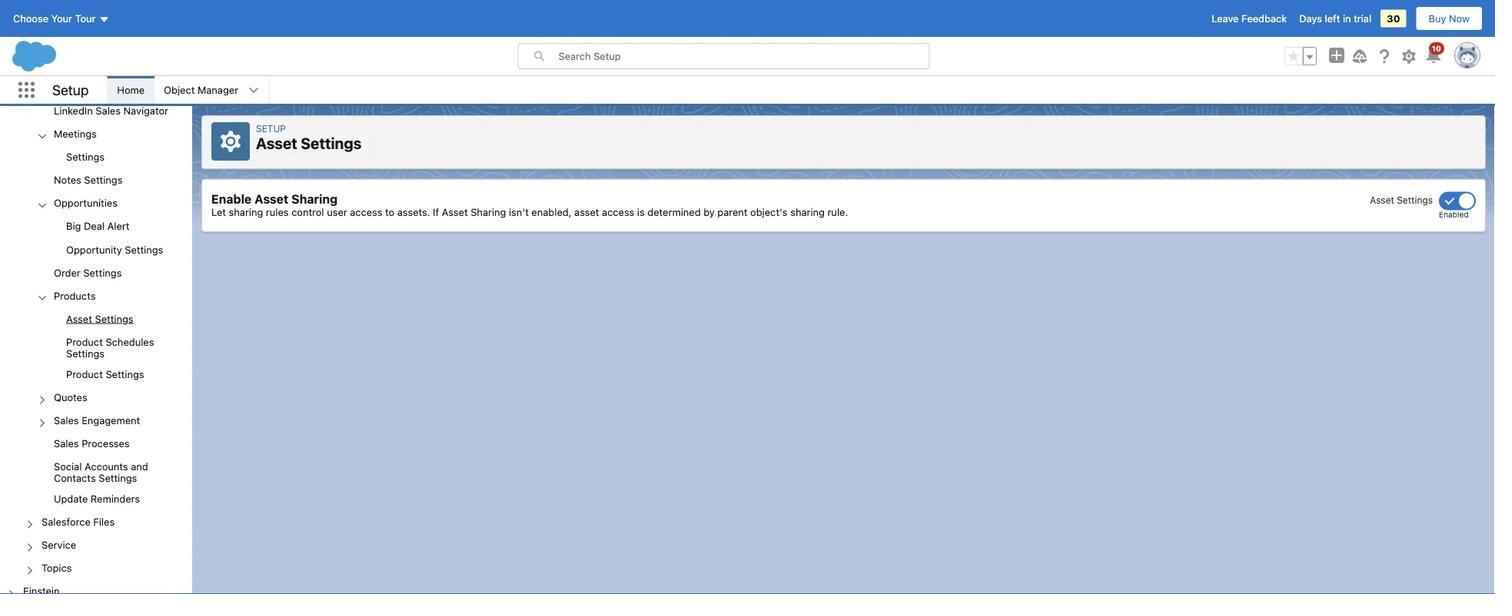Task type: describe. For each thing, give the bounding box(es) containing it.
by
[[704, 206, 715, 218]]

opportunities
[[54, 197, 118, 209]]

group containing big deal alert
[[0, 216, 192, 262]]

product settings
[[66, 368, 144, 380]]

order
[[54, 267, 81, 278]]

settings inside setup asset settings
[[301, 134, 362, 152]]

buy now
[[1429, 13, 1470, 24]]

sales engagement link
[[54, 415, 140, 429]]

opportunity settings link
[[66, 244, 163, 257]]

asset settings tree item
[[0, 308, 192, 331]]

if
[[433, 206, 439, 218]]

service
[[42, 539, 76, 551]]

30
[[1387, 13, 1401, 24]]

sales for processes
[[54, 438, 79, 449]]

quotes
[[54, 392, 87, 403]]

notes settings link
[[54, 174, 123, 188]]

object manager
[[164, 84, 238, 96]]

10
[[1432, 44, 1442, 53]]

enabled
[[1439, 210, 1469, 219]]

your
[[51, 13, 72, 24]]

sales engagement
[[54, 415, 140, 426]]

Search Setup text field
[[559, 44, 929, 68]]

object's
[[751, 206, 788, 218]]

schedules
[[106, 336, 154, 348]]

10 button
[[1425, 42, 1445, 65]]

opportunity settings
[[66, 244, 163, 255]]

feedback
[[1242, 13, 1287, 24]]

processes
[[82, 438, 130, 449]]

choose your tour
[[13, 13, 96, 24]]

home
[[117, 84, 145, 96]]

object
[[164, 84, 195, 96]]

days left in trial
[[1300, 13, 1372, 24]]

update
[[54, 493, 88, 505]]

object manager link
[[155, 76, 248, 104]]

in
[[1343, 13, 1351, 24]]

control
[[292, 206, 324, 218]]

leave feedback link
[[1212, 13, 1287, 24]]

enabled,
[[532, 206, 572, 218]]

now
[[1449, 13, 1470, 24]]

1 sharing from the left
[[229, 206, 263, 218]]

linkedin
[[54, 105, 93, 116]]

products link
[[54, 290, 96, 304]]

engagement
[[82, 415, 140, 426]]

buy
[[1429, 13, 1447, 24]]

2 access from the left
[[602, 206, 635, 218]]

update reminders
[[54, 493, 140, 505]]

order settings
[[54, 267, 122, 278]]

product for product settings
[[66, 368, 103, 380]]

2 sharing from the left
[[791, 206, 825, 218]]

opportunity
[[66, 244, 122, 255]]

group containing asset settings
[[0, 308, 192, 387]]

service link
[[42, 539, 76, 553]]

to
[[385, 206, 395, 218]]

notes settings
[[54, 174, 123, 186]]

parent
[[718, 206, 748, 218]]

enable asset sharing let sharing rules control user access to assets.             if asset sharing isn't enabled, asset access is determined by parent object's sharing rule.
[[211, 192, 848, 218]]

1 horizontal spatial sharing
[[471, 206, 506, 218]]

products
[[54, 290, 96, 301]]

linkedin sales navigator link
[[54, 105, 168, 119]]

notes
[[54, 174, 81, 186]]

meetings
[[54, 128, 97, 139]]

files
[[93, 516, 115, 528]]

asset settings inside tree item
[[66, 313, 133, 325]]

alert
[[107, 220, 130, 232]]

navigator
[[123, 105, 168, 116]]

settings inside social accounts and contacts settings
[[99, 472, 137, 484]]

accounts
[[85, 461, 128, 472]]



Task type: locate. For each thing, give the bounding box(es) containing it.
left
[[1325, 13, 1341, 24]]

products tree item
[[0, 285, 192, 387]]

sales processes link
[[54, 438, 130, 452]]

settings inside product schedules settings
[[66, 348, 105, 359]]

topics
[[42, 563, 72, 574]]

sharing right the let
[[229, 206, 263, 218]]

sales processes
[[54, 438, 130, 449]]

rule.
[[828, 206, 848, 218]]

product for product schedules settings
[[66, 336, 103, 348]]

sharing
[[229, 206, 263, 218], [791, 206, 825, 218]]

sharing right rules
[[291, 192, 338, 206]]

social accounts and contacts settings link
[[54, 461, 192, 484]]

reminders
[[91, 493, 140, 505]]

1 vertical spatial setup
[[256, 123, 286, 134]]

0 vertical spatial product
[[66, 336, 103, 348]]

sharing left the 'isn't'
[[471, 206, 506, 218]]

1 horizontal spatial setup
[[256, 123, 286, 134]]

product schedules settings
[[66, 336, 154, 359]]

salesforce files link
[[42, 516, 115, 530]]

opportunities tree item
[[0, 193, 192, 262]]

setup inside setup asset settings
[[256, 123, 286, 134]]

salesforce
[[42, 516, 91, 528]]

0 horizontal spatial sharing
[[229, 206, 263, 218]]

1 horizontal spatial sharing
[[791, 206, 825, 218]]

2 product from the top
[[66, 368, 103, 380]]

social
[[54, 461, 82, 472]]

1 horizontal spatial access
[[602, 206, 635, 218]]

choose
[[13, 13, 49, 24]]

asset inside tree item
[[66, 313, 92, 325]]

settings inside tree item
[[95, 313, 133, 325]]

salesforce files
[[42, 516, 115, 528]]

product
[[66, 336, 103, 348], [66, 368, 103, 380]]

topics link
[[42, 563, 72, 576]]

assets.
[[397, 206, 430, 218]]

0 horizontal spatial setup
[[52, 82, 89, 98]]

social accounts and contacts settings
[[54, 461, 148, 484]]

trial
[[1354, 13, 1372, 24]]

settings inside "meetings" tree item
[[66, 151, 105, 163]]

buy now button
[[1416, 6, 1483, 31]]

manager
[[198, 84, 238, 96]]

sharing left rule.
[[791, 206, 825, 218]]

tour
[[75, 13, 96, 24]]

linkedin sales navigator
[[54, 105, 168, 116]]

order settings link
[[54, 267, 122, 281]]

leave feedback
[[1212, 13, 1287, 24]]

update reminders link
[[54, 493, 140, 507]]

big deal alert link
[[66, 220, 130, 234]]

choose your tour button
[[12, 6, 110, 31]]

big deal alert
[[66, 220, 130, 232]]

setup asset settings
[[256, 123, 362, 152]]

access left the is
[[602, 206, 635, 218]]

isn't
[[509, 206, 529, 218]]

access
[[350, 206, 382, 218], [602, 206, 635, 218]]

days
[[1300, 13, 1323, 24]]

asset settings link
[[66, 313, 133, 327]]

and
[[131, 461, 148, 472]]

setup for setup
[[52, 82, 89, 98]]

0 vertical spatial asset settings
[[1370, 195, 1433, 206]]

asset settings
[[1370, 195, 1433, 206], [66, 313, 133, 325]]

0 horizontal spatial sharing
[[291, 192, 338, 206]]

product schedules settings link
[[66, 336, 192, 359]]

enable
[[211, 192, 252, 206]]

asset
[[256, 134, 297, 152], [255, 192, 289, 206], [1370, 195, 1395, 206], [442, 206, 468, 218], [66, 313, 92, 325]]

rules
[[266, 206, 289, 218]]

1 vertical spatial sales
[[54, 415, 79, 426]]

asset inside setup asset settings
[[256, 134, 297, 152]]

determined
[[648, 206, 701, 218]]

opportunities link
[[54, 197, 118, 211]]

let
[[211, 206, 226, 218]]

contacts
[[54, 472, 96, 484]]

setup link
[[256, 123, 286, 134]]

settings inside "link"
[[84, 174, 123, 186]]

0 vertical spatial sales
[[96, 105, 121, 116]]

group
[[0, 0, 192, 581], [0, 0, 192, 512], [1285, 47, 1317, 65], [0, 216, 192, 262], [0, 308, 192, 387]]

0 horizontal spatial asset settings
[[66, 313, 133, 325]]

0 vertical spatial setup
[[52, 82, 89, 98]]

asset
[[574, 206, 599, 218]]

sales for engagement
[[54, 415, 79, 426]]

big
[[66, 220, 81, 232]]

meetings link
[[54, 128, 97, 142]]

settings inside opportunities tree item
[[125, 244, 163, 255]]

product down asset settings tree item
[[66, 336, 103, 348]]

deal
[[84, 220, 105, 232]]

setup for setup asset settings
[[256, 123, 286, 134]]

settings link
[[66, 151, 105, 165]]

sales
[[96, 105, 121, 116], [54, 415, 79, 426], [54, 438, 79, 449]]

product up quotes
[[66, 368, 103, 380]]

sales down home link
[[96, 105, 121, 116]]

product inside product schedules settings
[[66, 336, 103, 348]]

is
[[637, 206, 645, 218]]

access left to on the top left of the page
[[350, 206, 382, 218]]

1 vertical spatial asset settings
[[66, 313, 133, 325]]

user
[[327, 206, 347, 218]]

0 horizontal spatial access
[[350, 206, 382, 218]]

sales down quotes link
[[54, 415, 79, 426]]

leave
[[1212, 13, 1239, 24]]

1 horizontal spatial asset settings
[[1370, 195, 1433, 206]]

product settings link
[[66, 368, 144, 382]]

meetings tree item
[[0, 123, 192, 170]]

quotes link
[[54, 392, 87, 405]]

1 product from the top
[[66, 336, 103, 348]]

1 access from the left
[[350, 206, 382, 218]]

setup
[[52, 82, 89, 98], [256, 123, 286, 134]]

sales up social
[[54, 438, 79, 449]]

1 vertical spatial product
[[66, 368, 103, 380]]

2 vertical spatial sales
[[54, 438, 79, 449]]

home link
[[108, 76, 154, 104]]



Task type: vqa. For each thing, say whether or not it's contained in the screenshot.
Settings within MEETINGS tree item
yes



